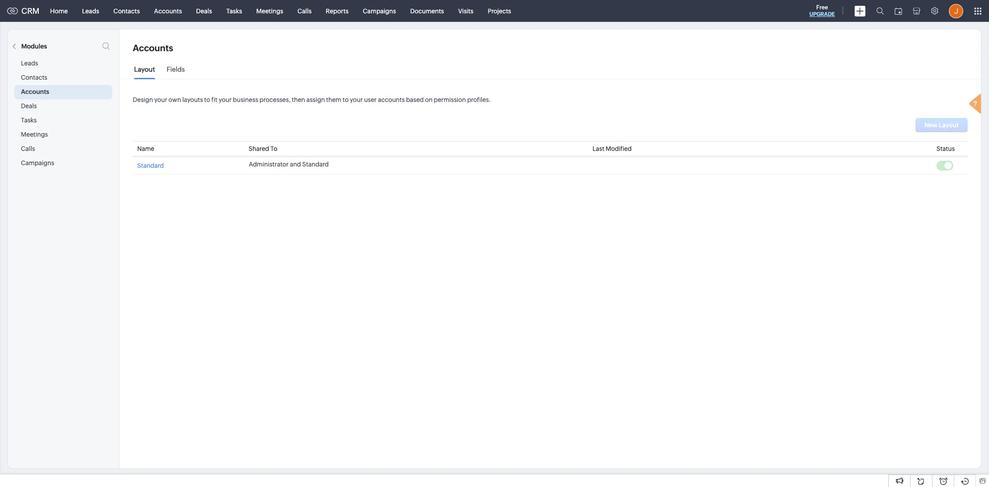 Task type: locate. For each thing, give the bounding box(es) containing it.
0 vertical spatial campaigns
[[363, 7, 396, 14]]

1 horizontal spatial contacts
[[113, 7, 140, 14]]

accounts
[[378, 96, 405, 103]]

layouts
[[182, 96, 203, 103]]

1 vertical spatial contacts
[[21, 74, 47, 81]]

visits
[[458, 7, 473, 14]]

None button
[[916, 118, 968, 132]]

contacts down modules
[[21, 74, 47, 81]]

0 vertical spatial calls
[[297, 7, 312, 14]]

0 vertical spatial deals
[[196, 7, 212, 14]]

accounts
[[154, 7, 182, 14], [133, 43, 173, 53], [21, 88, 49, 95]]

shared
[[249, 145, 269, 152]]

meetings
[[256, 7, 283, 14], [21, 131, 48, 138]]

1 horizontal spatial to
[[343, 96, 349, 103]]

1 vertical spatial campaigns
[[21, 159, 54, 167]]

user
[[364, 96, 377, 103]]

documents link
[[403, 0, 451, 22]]

reports
[[326, 7, 349, 14]]

0 horizontal spatial campaigns
[[21, 159, 54, 167]]

standard
[[302, 161, 329, 168], [137, 162, 164, 169]]

0 horizontal spatial meetings
[[21, 131, 48, 138]]

1 horizontal spatial calls
[[297, 7, 312, 14]]

1 horizontal spatial campaigns
[[363, 7, 396, 14]]

last modified
[[593, 145, 632, 152]]

based
[[406, 96, 424, 103]]

2 to from the left
[[343, 96, 349, 103]]

0 horizontal spatial your
[[154, 96, 167, 103]]

documents
[[410, 7, 444, 14]]

layout
[[134, 65, 155, 73]]

home link
[[43, 0, 75, 22]]

search element
[[871, 0, 889, 22]]

to right them
[[343, 96, 349, 103]]

1 to from the left
[[204, 96, 210, 103]]

standard down name
[[137, 162, 164, 169]]

0 vertical spatial tasks
[[226, 7, 242, 14]]

tasks
[[226, 7, 242, 14], [21, 117, 37, 124]]

contacts
[[113, 7, 140, 14], [21, 74, 47, 81]]

crm link
[[7, 6, 39, 16]]

contacts inside contacts link
[[113, 7, 140, 14]]

contacts right 'leads' link
[[113, 7, 140, 14]]

processes,
[[260, 96, 291, 103]]

calls inside calls link
[[297, 7, 312, 14]]

leads
[[82, 7, 99, 14], [21, 60, 38, 67]]

visits link
[[451, 0, 481, 22]]

status
[[936, 145, 955, 152]]

1 horizontal spatial leads
[[82, 7, 99, 14]]

deals link
[[189, 0, 219, 22]]

1 vertical spatial deals
[[21, 102, 37, 110]]

calendar image
[[895, 7, 902, 14]]

leads down modules
[[21, 60, 38, 67]]

1 horizontal spatial your
[[219, 96, 232, 103]]

0 horizontal spatial deals
[[21, 102, 37, 110]]

2 horizontal spatial your
[[350, 96, 363, 103]]

modified
[[606, 145, 632, 152]]

1 horizontal spatial tasks
[[226, 7, 242, 14]]

0 horizontal spatial calls
[[21, 145, 35, 152]]

standard right and
[[302, 161, 329, 168]]

2 vertical spatial accounts
[[21, 88, 49, 95]]

0 horizontal spatial tasks
[[21, 117, 37, 124]]

leads right the home link
[[82, 7, 99, 14]]

create menu element
[[849, 0, 871, 22]]

your right fit
[[219, 96, 232, 103]]

your left 'own' at the top of page
[[154, 96, 167, 103]]

0 horizontal spatial to
[[204, 96, 210, 103]]

to
[[204, 96, 210, 103], [343, 96, 349, 103]]

0 vertical spatial meetings
[[256, 7, 283, 14]]

last
[[593, 145, 604, 152]]

1 vertical spatial accounts
[[133, 43, 173, 53]]

name
[[137, 145, 154, 152]]

1 vertical spatial tasks
[[21, 117, 37, 124]]

on
[[425, 96, 433, 103]]

layout link
[[134, 65, 155, 80]]

calls link
[[290, 0, 319, 22]]

crm
[[21, 6, 39, 16]]

to left fit
[[204, 96, 210, 103]]

campaigns inside campaigns link
[[363, 7, 396, 14]]

1 horizontal spatial deals
[[196, 7, 212, 14]]

1 vertical spatial leads
[[21, 60, 38, 67]]

calls
[[297, 7, 312, 14], [21, 145, 35, 152]]

deals
[[196, 7, 212, 14], [21, 102, 37, 110]]

3 your from the left
[[350, 96, 363, 103]]

0 vertical spatial contacts
[[113, 7, 140, 14]]

fields link
[[167, 65, 185, 80]]

free upgrade
[[809, 4, 835, 17]]

campaigns
[[363, 7, 396, 14], [21, 159, 54, 167]]

1 vertical spatial meetings
[[21, 131, 48, 138]]

0 horizontal spatial leads
[[21, 60, 38, 67]]

your left user
[[350, 96, 363, 103]]

them
[[326, 96, 341, 103]]

your
[[154, 96, 167, 103], [219, 96, 232, 103], [350, 96, 363, 103]]

search image
[[876, 7, 884, 15]]

1 horizontal spatial meetings
[[256, 7, 283, 14]]

0 vertical spatial accounts
[[154, 7, 182, 14]]



Task type: describe. For each thing, give the bounding box(es) containing it.
free
[[816, 4, 828, 11]]

then
[[292, 96, 305, 103]]

design
[[133, 96, 153, 103]]

accounts link
[[147, 0, 189, 22]]

meetings link
[[249, 0, 290, 22]]

upgrade
[[809, 11, 835, 17]]

0 horizontal spatial contacts
[[21, 74, 47, 81]]

campaigns link
[[356, 0, 403, 22]]

own
[[168, 96, 181, 103]]

0 vertical spatial leads
[[82, 7, 99, 14]]

administrator
[[249, 161, 289, 168]]

1 horizontal spatial standard
[[302, 161, 329, 168]]

design your own layouts to fit your business processes, then assign them to your user accounts based on permission profiles.
[[133, 96, 491, 103]]

projects link
[[481, 0, 518, 22]]

projects
[[488, 7, 511, 14]]

assign
[[306, 96, 325, 103]]

permission
[[434, 96, 466, 103]]

profile image
[[949, 4, 963, 18]]

1 your from the left
[[154, 96, 167, 103]]

0 horizontal spatial standard
[[137, 162, 164, 169]]

reports link
[[319, 0, 356, 22]]

modules
[[21, 43, 47, 50]]

and
[[290, 161, 301, 168]]

contacts link
[[106, 0, 147, 22]]

shared to
[[249, 145, 277, 152]]

create menu image
[[854, 6, 866, 16]]

home
[[50, 7, 68, 14]]

business
[[233, 96, 258, 103]]

profiles.
[[467, 96, 491, 103]]

standard link
[[137, 161, 164, 169]]

to
[[270, 145, 277, 152]]

administrator and standard
[[249, 161, 329, 168]]

fields
[[167, 65, 185, 73]]

profile element
[[944, 0, 969, 22]]

1 vertical spatial calls
[[21, 145, 35, 152]]

fit
[[211, 96, 217, 103]]

leads link
[[75, 0, 106, 22]]

tasks link
[[219, 0, 249, 22]]

2 your from the left
[[219, 96, 232, 103]]



Task type: vqa. For each thing, say whether or not it's contained in the screenshot.
Campaigns to the left
yes



